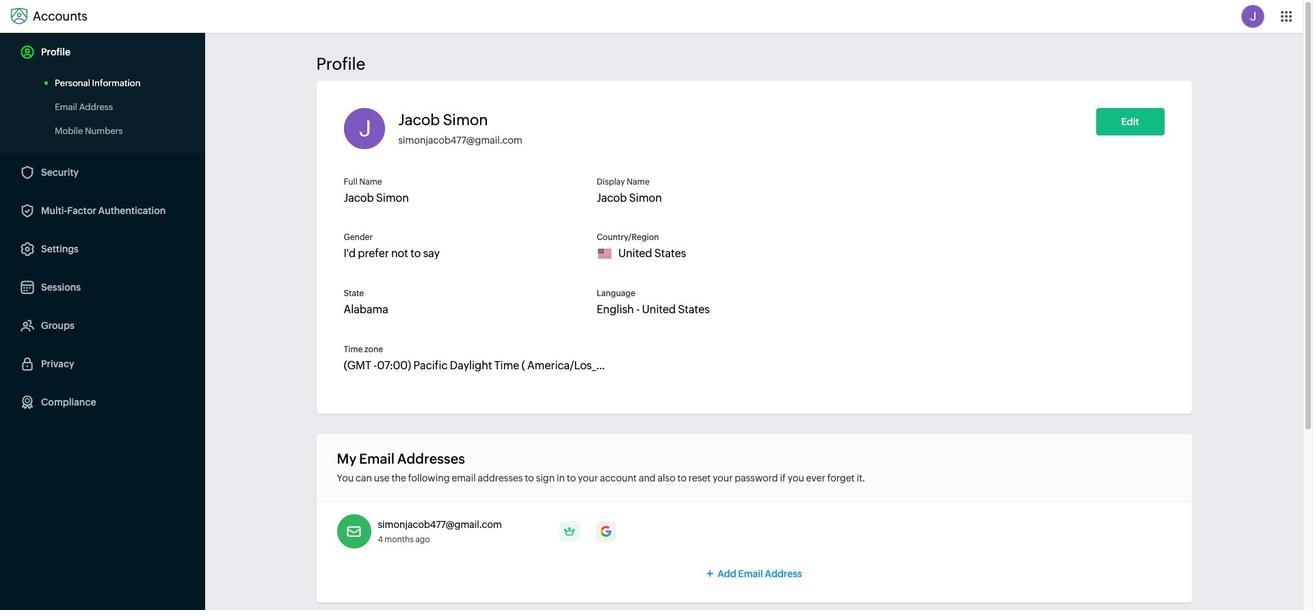 Task type: vqa. For each thing, say whether or not it's contained in the screenshot.
Primary icon
yes



Task type: locate. For each thing, give the bounding box(es) containing it.
primary image
[[560, 521, 580, 542]]



